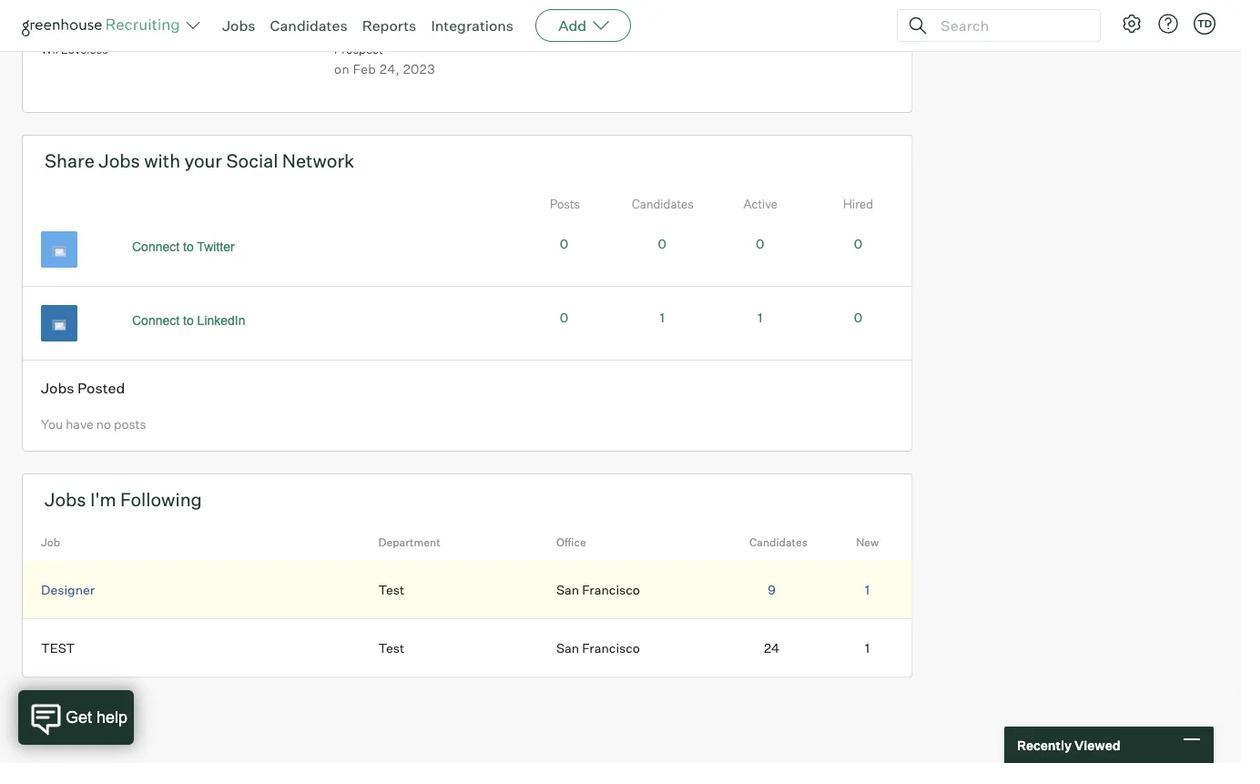 Task type: locate. For each thing, give the bounding box(es) containing it.
francisco
[[582, 582, 640, 598], [582, 641, 640, 657]]

1 test from the top
[[379, 582, 405, 598]]

jobs left i'm
[[45, 489, 86, 512]]

0 vertical spatial candidates
[[270, 16, 348, 35]]

1
[[660, 310, 665, 326], [758, 310, 763, 326], [866, 582, 870, 598], [866, 641, 870, 657]]

0 vertical spatial francisco
[[582, 582, 640, 598]]

san
[[557, 582, 580, 598], [557, 641, 580, 657]]

0 vertical spatial test
[[379, 582, 405, 598]]

1 vertical spatial francisco
[[582, 641, 640, 657]]

your
[[184, 150, 222, 173]]

1 vertical spatial san francisco
[[557, 641, 640, 657]]

add button
[[536, 9, 632, 42]]

0 vertical spatial connect
[[132, 240, 180, 254]]

san for 9
[[557, 582, 580, 598]]

connect
[[132, 240, 180, 254], [132, 314, 180, 328]]

0 horizontal spatial candidates
[[270, 16, 348, 35]]

9 link
[[734, 561, 823, 620]]

1 vertical spatial to
[[183, 314, 194, 328]]

2 san from the top
[[557, 641, 580, 657]]

jobs link
[[222, 16, 256, 35]]

2 francisco from the top
[[582, 641, 640, 657]]

1 vertical spatial candidates
[[632, 197, 694, 212]]

2023
[[403, 61, 436, 77]]

network
[[282, 150, 355, 173]]

1 san francisco from the top
[[557, 582, 640, 598]]

1 francisco from the top
[[582, 582, 640, 598]]

2 san francisco from the top
[[557, 641, 640, 657]]

0 vertical spatial san
[[557, 582, 580, 598]]

san francisco for 24
[[557, 641, 640, 657]]

jobs left 'candidates' link
[[222, 16, 256, 35]]

configure image
[[1122, 13, 1143, 35]]

test for test
[[379, 641, 405, 657]]

wil loveless
[[41, 42, 108, 56]]

jobs
[[222, 16, 256, 35], [99, 150, 140, 173], [41, 379, 74, 397], [45, 489, 86, 512]]

you
[[41, 417, 63, 432]]

jobs up the you
[[41, 379, 74, 397]]

to
[[183, 240, 194, 254], [183, 314, 194, 328]]

0 link
[[560, 237, 569, 253], [658, 237, 667, 253], [756, 237, 765, 253], [854, 237, 863, 253], [560, 310, 569, 326], [854, 310, 863, 326]]

to for 0
[[183, 240, 194, 254]]

1 san from the top
[[557, 582, 580, 598]]

connect for 0
[[132, 240, 180, 254]]

1 connect from the top
[[132, 240, 180, 254]]

2 to from the top
[[183, 314, 194, 328]]

connect to twitter button
[[112, 232, 255, 263]]

to left twitter
[[183, 240, 194, 254]]

1 link
[[660, 310, 665, 326], [758, 310, 763, 326], [823, 561, 912, 620], [823, 620, 912, 678]]

0 vertical spatial san francisco
[[557, 582, 640, 598]]

connect left linkedin
[[132, 314, 180, 328]]

posted
[[77, 379, 125, 397]]

1 to from the top
[[183, 240, 194, 254]]

candidates
[[270, 16, 348, 35], [632, 197, 694, 212], [750, 536, 808, 550]]

posts
[[114, 417, 146, 432]]

2 horizontal spatial candidates
[[750, 536, 808, 550]]

designer
[[41, 582, 95, 598]]

twitter
[[197, 240, 235, 254]]

designer link
[[23, 561, 379, 620]]

2 test from the top
[[379, 641, 405, 657]]

1 vertical spatial test
[[379, 641, 405, 657]]

test
[[379, 582, 405, 598], [379, 641, 405, 657]]

i'm
[[90, 489, 116, 512]]

share jobs with your social network
[[45, 150, 355, 173]]

posts
[[550, 197, 580, 212]]

add
[[559, 16, 587, 35]]

san for 24
[[557, 641, 580, 657]]

department
[[379, 536, 441, 550]]

1 vertical spatial san
[[557, 641, 580, 657]]

francisco for 9
[[582, 582, 640, 598]]

new
[[857, 536, 879, 550]]

0 vertical spatial to
[[183, 240, 194, 254]]

viewed
[[1075, 737, 1121, 753]]

jobs for jobs posted
[[41, 379, 74, 397]]

connect left twitter
[[132, 240, 180, 254]]

share
[[45, 150, 95, 173]]

connect to linkedin button
[[112, 306, 266, 337]]

to left linkedin
[[183, 314, 194, 328]]

wil
[[41, 42, 58, 56]]

you have no posts
[[41, 417, 146, 432]]

1 vertical spatial connect
[[132, 314, 180, 328]]

2 connect from the top
[[132, 314, 180, 328]]

san francisco
[[557, 582, 640, 598], [557, 641, 640, 657]]

loveless
[[61, 42, 108, 56]]

0
[[560, 237, 569, 253], [658, 237, 667, 253], [756, 237, 765, 253], [854, 237, 863, 253], [560, 310, 569, 326], [854, 310, 863, 326]]



Task type: vqa. For each thing, say whether or not it's contained in the screenshot.
the Average corresponding to hire
no



Task type: describe. For each thing, give the bounding box(es) containing it.
hired
[[844, 197, 874, 212]]

td button
[[1191, 9, 1220, 38]]

2 vertical spatial candidates
[[750, 536, 808, 550]]

jobs i'm following
[[45, 489, 202, 512]]

feb
[[353, 61, 377, 77]]

prospect
[[334, 42, 383, 56]]

reports link
[[362, 16, 417, 35]]

prospect on feb 24, 2023
[[334, 42, 436, 77]]

connect for 1
[[132, 314, 180, 328]]

24 link
[[734, 620, 823, 678]]

integrations link
[[431, 16, 514, 35]]

jobs for jobs link
[[222, 16, 256, 35]]

with
[[144, 150, 180, 173]]

test
[[41, 641, 75, 657]]

no
[[96, 417, 111, 432]]

1 horizontal spatial candidates
[[632, 197, 694, 212]]

test for designer
[[379, 582, 405, 598]]

integrations
[[431, 16, 514, 35]]

jobs left with
[[99, 150, 140, 173]]

td button
[[1194, 13, 1216, 35]]

to for 1
[[183, 314, 194, 328]]

francisco for 24
[[582, 641, 640, 657]]

social
[[226, 150, 278, 173]]

active
[[744, 197, 778, 212]]

on
[[334, 61, 350, 77]]

office
[[557, 536, 586, 550]]

24
[[764, 641, 780, 657]]

connect to twitter
[[132, 240, 235, 254]]

linkedin
[[197, 314, 246, 328]]

job
[[41, 536, 60, 550]]

san francisco for 9
[[557, 582, 640, 598]]

jobs posted
[[41, 379, 125, 397]]

greenhouse recruiting image
[[22, 15, 186, 36]]

jobs for jobs i'm following
[[45, 489, 86, 512]]

Search text field
[[937, 12, 1084, 39]]

recently
[[1018, 737, 1072, 753]]

following
[[120, 489, 202, 512]]

24,
[[380, 61, 400, 77]]

td
[[1198, 17, 1213, 30]]

have
[[66, 417, 94, 432]]

reports
[[362, 16, 417, 35]]

candidates link
[[270, 16, 348, 35]]

9
[[768, 582, 776, 598]]

test link
[[23, 620, 379, 678]]

recently viewed
[[1018, 737, 1121, 753]]

connect to linkedin
[[132, 314, 246, 328]]



